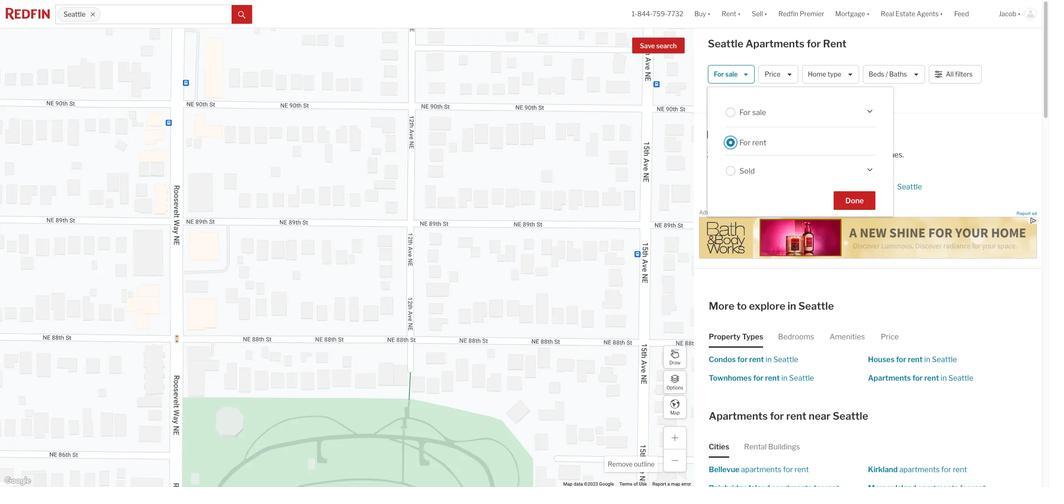 Task type: vqa. For each thing, say whether or not it's contained in the screenshot.
KIRKLAND APARTMENTS FOR RENT
yes



Task type: describe. For each thing, give the bounding box(es) containing it.
done
[[846, 196, 864, 205]]

draw
[[670, 360, 681, 365]]

remove
[[608, 460, 633, 468]]

buy ▾
[[695, 10, 711, 18]]

bedrooms element
[[779, 325, 815, 348]]

terms
[[620, 482, 633, 487]]

0
[[708, 97, 713, 105]]

clear
[[753, 150, 770, 159]]

buy ▾ button
[[689, 0, 717, 28]]

sell ▾
[[752, 10, 768, 18]]

for sale button
[[708, 65, 755, 84]]

kirkland apartments for rent
[[869, 465, 968, 474]]

apartments for apartments for rent in seattle
[[869, 374, 912, 383]]

bellevue
[[709, 465, 740, 474]]

buildings
[[769, 443, 801, 451]]

map for map data ©2023 google
[[564, 482, 573, 487]]

buy ▾ button
[[695, 0, 711, 28]]

property types
[[709, 333, 764, 341]]

1-844-759-7732 link
[[632, 10, 684, 18]]

types
[[743, 333, 764, 341]]

in left this
[[758, 129, 767, 141]]

1 horizontal spatial map
[[785, 150, 800, 159]]

save search
[[640, 42, 677, 50]]

amenities
[[830, 333, 865, 341]]

price element
[[881, 325, 899, 348]]

for rent
[[740, 138, 767, 147]]

save
[[640, 42, 655, 50]]

mortgage
[[836, 10, 866, 18]]

remove seattle image
[[90, 12, 96, 17]]

sell ▾ button
[[747, 0, 773, 28]]

report a map error
[[653, 482, 692, 487]]

washington link
[[847, 183, 888, 191]]

cities
[[709, 443, 730, 451]]

jacob
[[999, 10, 1017, 18]]

rental
[[745, 443, 767, 451]]

sell
[[752, 10, 763, 18]]

zoom
[[707, 150, 728, 159]]

▾ for buy ▾
[[708, 10, 711, 18]]

seattle for apartments for rent in seattle
[[949, 374, 974, 383]]

agents
[[917, 10, 939, 18]]

report ad button
[[1017, 211, 1038, 218]]

error
[[682, 482, 692, 487]]

type
[[828, 70, 842, 78]]

report for report ad
[[1017, 211, 1031, 216]]

estate
[[896, 10, 916, 18]]

washington
[[847, 183, 888, 191]]

in for condos for rent in seattle
[[766, 355, 772, 364]]

homes.
[[879, 150, 905, 159]]

1 horizontal spatial rent
[[823, 38, 847, 50]]

map data ©2023 google
[[564, 482, 614, 487]]

redfin link
[[814, 183, 837, 191]]

in for houses for rent in seattle
[[925, 355, 931, 364]]

seattle for more to explore in seattle
[[799, 300, 834, 312]]

baths
[[890, 70, 908, 78]]

google
[[600, 482, 614, 487]]

map for map
[[671, 410, 680, 415]]

beds / baths
[[869, 70, 908, 78]]

rent ▾ button
[[722, 0, 741, 28]]

ad region
[[699, 217, 1038, 258]]

1 horizontal spatial sale
[[753, 108, 767, 117]]

seattle for condos for rent in seattle
[[774, 355, 799, 364]]

844-
[[638, 10, 653, 18]]

1 horizontal spatial to
[[837, 150, 844, 159]]

©2023
[[584, 482, 598, 487]]

apartments for rent near seattle
[[709, 410, 869, 422]]

price button
[[759, 65, 799, 84]]

report ad
[[1017, 211, 1038, 216]]

seattle for apartments for rent near seattle
[[833, 410, 869, 422]]

more
[[709, 300, 735, 312]]

submit search image
[[238, 11, 246, 18]]

explore
[[749, 300, 786, 312]]

houses for rent in seattle
[[869, 355, 958, 364]]

real
[[881, 10, 895, 18]]

1 horizontal spatial price
[[881, 333, 899, 341]]

data
[[574, 482, 583, 487]]

save search button
[[632, 38, 685, 53]]

done button
[[834, 191, 876, 210]]

mortgage ▾
[[836, 10, 870, 18]]

filters
[[956, 70, 973, 78]]

apartments for rent in seattle
[[869, 374, 974, 383]]

jacob ▾
[[999, 10, 1021, 18]]

search
[[657, 42, 677, 50]]

all
[[946, 70, 954, 78]]

bellevue apartments for rent
[[709, 465, 809, 474]]

mortgage ▾ button
[[836, 0, 870, 28]]

ad
[[1032, 211, 1038, 216]]



Task type: locate. For each thing, give the bounding box(es) containing it.
▾ inside sell ▾ dropdown button
[[765, 10, 768, 18]]

1 horizontal spatial apartments
[[900, 465, 940, 474]]

google image
[[2, 475, 33, 487]]

in up apartments for rent in seattle
[[925, 355, 931, 364]]

seattle apartments for rent
[[708, 38, 847, 50]]

rent up type at the right
[[823, 38, 847, 50]]

▾ for sell ▾
[[765, 10, 768, 18]]

map left data
[[564, 482, 573, 487]]

in for apartments for rent in seattle
[[941, 374, 947, 383]]

rent
[[722, 10, 737, 18], [823, 38, 847, 50]]

to
[[837, 150, 844, 159], [737, 300, 747, 312]]

map button
[[664, 396, 687, 419]]

0 vertical spatial apartments
[[746, 38, 805, 50]]

kirkland
[[869, 465, 898, 474]]

report left ad
[[1017, 211, 1031, 216]]

1 vertical spatial map
[[671, 482, 681, 487]]

near
[[809, 410, 831, 422]]

apartments up the rental
[[709, 410, 768, 422]]

home
[[808, 70, 827, 78]]

this
[[769, 129, 787, 141]]

0 vertical spatial sale
[[726, 70, 738, 78]]

759-
[[653, 10, 668, 18]]

apartments down houses
[[869, 374, 912, 383]]

0 vertical spatial for sale
[[714, 70, 738, 78]]

0 vertical spatial to
[[837, 150, 844, 159]]

▾ inside mortgage ▾ dropdown button
[[867, 10, 870, 18]]

/
[[886, 70, 888, 78]]

0 horizontal spatial redfin
[[779, 10, 799, 18]]

1 vertical spatial rent
[[823, 38, 847, 50]]

1 vertical spatial sale
[[753, 108, 767, 117]]

property
[[709, 333, 741, 341]]

feed
[[955, 10, 970, 18]]

advertisement
[[699, 209, 738, 216]]

0 horizontal spatial apartments
[[742, 465, 782, 474]]

1 vertical spatial for sale
[[740, 108, 767, 117]]

7732
[[668, 10, 684, 18]]

zoom out button
[[707, 150, 742, 159]]

2 apartments from the left
[[900, 465, 940, 474]]

2 vertical spatial apartments
[[709, 410, 768, 422]]

apartments down the rental
[[742, 465, 782, 474]]

redfin inside 'button'
[[779, 10, 799, 18]]

seattle link
[[898, 183, 923, 191]]

bedrooms
[[779, 333, 815, 341]]

dialog containing for sale
[[708, 87, 894, 216]]

area
[[789, 129, 811, 141]]

premier
[[800, 10, 825, 18]]

clear the map boundary button
[[752, 150, 835, 159]]

0 horizontal spatial map
[[564, 482, 573, 487]]

of
[[634, 482, 638, 487]]

cities element
[[709, 435, 730, 458]]

home type
[[808, 70, 842, 78]]

no
[[707, 129, 721, 141]]

rent ▾
[[722, 10, 741, 18]]

0 horizontal spatial rent
[[722, 10, 737, 18]]

apartments for bellevue
[[742, 465, 782, 474]]

▾ left the sell
[[738, 10, 741, 18]]

more
[[859, 150, 878, 159]]

map inside button
[[671, 410, 680, 415]]

price down seattle apartments for rent on the right top of page
[[765, 70, 781, 78]]

to right more
[[737, 300, 747, 312]]

redfin for redfin
[[814, 183, 837, 191]]

map down 'options'
[[671, 410, 680, 415]]

seattle for houses for rent in seattle
[[933, 355, 958, 364]]

1 vertical spatial apartments
[[869, 374, 912, 383]]

▾ inside rent ▾ dropdown button
[[738, 10, 741, 18]]

more to explore in seattle
[[709, 300, 834, 312]]

dialog
[[708, 87, 894, 216]]

1 horizontal spatial redfin
[[814, 183, 837, 191]]

options button
[[664, 371, 687, 394]]

redfin for redfin premier
[[779, 10, 799, 18]]

amenities element
[[830, 325, 865, 348]]

rent inside dropdown button
[[722, 10, 737, 18]]

0 horizontal spatial sale
[[726, 70, 738, 78]]

real estate agents ▾ link
[[881, 0, 944, 28]]

condos
[[709, 355, 736, 364]]

1 vertical spatial price
[[881, 333, 899, 341]]

apartments
[[742, 465, 782, 474], [900, 465, 940, 474]]

price up houses
[[881, 333, 899, 341]]

▾ for mortgage ▾
[[867, 10, 870, 18]]

1 vertical spatial report
[[653, 482, 667, 487]]

▾ right jacob
[[1018, 10, 1021, 18]]

no homes in this area
[[707, 129, 811, 141]]

1-844-759-7732
[[632, 10, 684, 18]]

2 ▾ from the left
[[738, 10, 741, 18]]

a
[[668, 482, 670, 487]]

1 vertical spatial map
[[564, 482, 573, 487]]

townhomes for rent in seattle
[[709, 374, 815, 383]]

1 horizontal spatial for sale
[[740, 108, 767, 117]]

1 vertical spatial to
[[737, 300, 747, 312]]

property types element
[[709, 325, 764, 348]]

report left a at the bottom of the page
[[653, 482, 667, 487]]

map right the
[[785, 150, 800, 159]]

3 ▾ from the left
[[765, 10, 768, 18]]

0 vertical spatial report
[[1017, 211, 1031, 216]]

townhomes
[[709, 374, 752, 383]]

5 ▾ from the left
[[941, 10, 944, 18]]

1 apartments from the left
[[742, 465, 782, 474]]

for
[[714, 70, 724, 78], [740, 108, 751, 117], [740, 138, 751, 147]]

▾ inside buy ▾ dropdown button
[[708, 10, 711, 18]]

1 ▾ from the left
[[708, 10, 711, 18]]

in down the houses for rent in seattle
[[941, 374, 947, 383]]

seattle for townhomes for rent in seattle
[[790, 374, 815, 383]]

6 ▾ from the left
[[1018, 10, 1021, 18]]

redfin premier button
[[773, 0, 830, 28]]

redfin down the boundary
[[814, 183, 837, 191]]

price inside price button
[[765, 70, 781, 78]]

for
[[807, 38, 821, 50], [738, 355, 748, 364], [897, 355, 907, 364], [754, 374, 764, 383], [913, 374, 923, 383], [770, 410, 785, 422], [784, 465, 794, 474], [942, 465, 952, 474]]

mortgage ▾ button
[[830, 0, 876, 28]]

see
[[845, 150, 858, 159]]

in for townhomes for rent in seattle
[[782, 374, 788, 383]]

for sale inside button
[[714, 70, 738, 78]]

▾ for rent ▾
[[738, 10, 741, 18]]

▾
[[708, 10, 711, 18], [738, 10, 741, 18], [765, 10, 768, 18], [867, 10, 870, 18], [941, 10, 944, 18], [1018, 10, 1021, 18]]

0 horizontal spatial for sale
[[714, 70, 738, 78]]

homes
[[723, 129, 756, 141]]

rental buildings element
[[745, 435, 801, 458]]

0 vertical spatial price
[[765, 70, 781, 78]]

0 vertical spatial map
[[785, 150, 800, 159]]

remove outline button
[[605, 457, 658, 472]]

1-
[[632, 10, 638, 18]]

condos for rent in seattle
[[709, 355, 799, 364]]

0 horizontal spatial map
[[671, 482, 681, 487]]

redfin left 'premier'
[[779, 10, 799, 18]]

0 vertical spatial map
[[671, 410, 680, 415]]

apartments right the kirkland
[[900, 465, 940, 474]]

rental buildings
[[745, 443, 801, 451]]

or
[[743, 150, 750, 159]]

report for report a map error
[[653, 482, 667, 487]]

apartments
[[746, 38, 805, 50], [869, 374, 912, 383], [709, 410, 768, 422]]

apartments for kirkland
[[900, 465, 940, 474]]

0 vertical spatial rent
[[722, 10, 737, 18]]

remove outline
[[608, 460, 655, 468]]

seattle
[[64, 10, 86, 18], [708, 38, 744, 50], [898, 183, 923, 191], [799, 300, 834, 312], [774, 355, 799, 364], [933, 355, 958, 364], [790, 374, 815, 383], [949, 374, 974, 383], [833, 410, 869, 422]]

map
[[785, 150, 800, 159], [671, 482, 681, 487]]

use
[[639, 482, 647, 487]]

feed button
[[949, 0, 994, 28]]

▾ right the sell
[[765, 10, 768, 18]]

beds / baths button
[[863, 65, 926, 84]]

apartments for apartments for rent near seattle
[[709, 410, 768, 422]]

sale inside button
[[726, 70, 738, 78]]

0 vertical spatial redfin
[[779, 10, 799, 18]]

0 vertical spatial for
[[714, 70, 724, 78]]

rent right buy ▾
[[722, 10, 737, 18]]

terms of use link
[[620, 482, 647, 487]]

0 horizontal spatial to
[[737, 300, 747, 312]]

real estate agents ▾
[[881, 10, 944, 18]]

0 horizontal spatial report
[[653, 482, 667, 487]]

boundary
[[801, 150, 835, 159]]

rent ▾ button
[[717, 0, 747, 28]]

1 horizontal spatial report
[[1017, 211, 1031, 216]]

1 horizontal spatial map
[[671, 410, 680, 415]]

to left see
[[837, 150, 844, 159]]

2 vertical spatial for
[[740, 138, 751, 147]]

houses
[[869, 355, 895, 364]]

report a map error link
[[653, 482, 692, 487]]

None search field
[[101, 5, 232, 24]]

0 horizontal spatial price
[[765, 70, 781, 78]]

rent
[[753, 138, 767, 147], [750, 355, 764, 364], [908, 355, 923, 364], [766, 374, 780, 383], [925, 374, 940, 383], [787, 410, 807, 422], [795, 465, 809, 474], [953, 465, 968, 474]]

for inside button
[[714, 70, 724, 78]]

▾ right buy
[[708, 10, 711, 18]]

report
[[1017, 211, 1031, 216], [653, 482, 667, 487]]

▾ right mortgage at the top right
[[867, 10, 870, 18]]

all filters button
[[929, 65, 982, 84]]

1 vertical spatial redfin
[[814, 183, 837, 191]]

map right a at the bottom of the page
[[671, 482, 681, 487]]

in down condos for rent in seattle on the bottom
[[782, 374, 788, 383]]

in right explore
[[788, 300, 797, 312]]

1 vertical spatial for
[[740, 108, 751, 117]]

all filters
[[946, 70, 973, 78]]

report inside report ad button
[[1017, 211, 1031, 216]]

out
[[729, 150, 741, 159]]

in for more to explore in seattle
[[788, 300, 797, 312]]

in up townhomes for rent in seattle
[[766, 355, 772, 364]]

map region
[[0, 0, 767, 487]]

redfin
[[779, 10, 799, 18], [814, 183, 837, 191]]

4 ▾ from the left
[[867, 10, 870, 18]]

price
[[765, 70, 781, 78], [881, 333, 899, 341]]

real estate agents ▾ button
[[876, 0, 949, 28]]

▾ right the agents
[[941, 10, 944, 18]]

apartments up price button
[[746, 38, 805, 50]]

▾ for jacob ▾
[[1018, 10, 1021, 18]]

redfin premier
[[779, 10, 825, 18]]

▾ inside the real estate agents ▾ 'link'
[[941, 10, 944, 18]]

buy
[[695, 10, 707, 18]]

beds
[[869, 70, 885, 78]]



